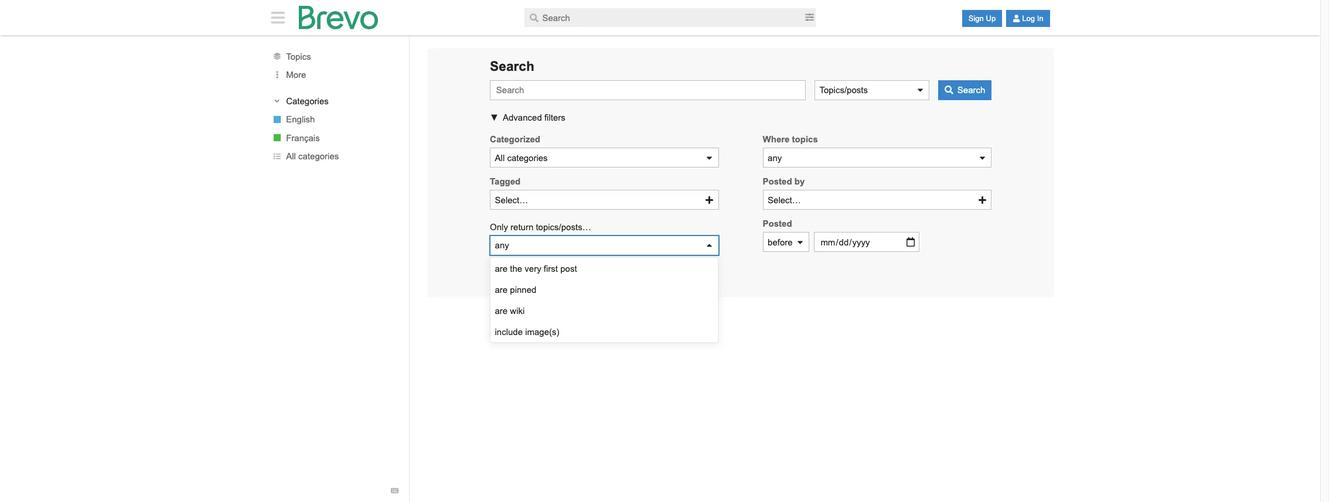 Task type: locate. For each thing, give the bounding box(es) containing it.
search image
[[530, 13, 539, 22], [945, 86, 954, 95]]

select…
[[495, 195, 528, 205], [768, 195, 801, 205]]

categorized
[[490, 134, 540, 144]]

any down the where on the top right of the page
[[768, 153, 782, 163]]

1 horizontal spatial all
[[495, 153, 505, 163]]

none search field containing search
[[427, 48, 1054, 343]]

more
[[286, 70, 306, 80]]

1 horizontal spatial any
[[768, 153, 782, 163]]

log in button
[[1006, 10, 1050, 27]]

any down the only
[[495, 241, 509, 250]]

1 horizontal spatial categories
[[507, 153, 548, 163]]

1 horizontal spatial select…
[[768, 195, 801, 205]]

0 horizontal spatial search
[[490, 58, 534, 74]]

0 vertical spatial posted
[[763, 177, 792, 187]]

0 vertical spatial search image
[[530, 13, 539, 22]]

all down the categorized on the top
[[495, 153, 505, 163]]

search
[[490, 58, 534, 74], [957, 85, 985, 95]]

all
[[286, 151, 296, 161], [495, 153, 505, 163]]

posted up the before
[[763, 219, 792, 229]]

1 horizontal spatial search image
[[945, 86, 954, 95]]

all right list icon
[[286, 151, 296, 161]]

tagged
[[490, 177, 521, 187]]

topics/posts…
[[536, 222, 591, 232]]

3 radio item from the top
[[491, 300, 718, 321]]

search image inside search button
[[945, 86, 954, 95]]

2 radio item from the top
[[491, 279, 718, 300]]

1 vertical spatial search image
[[945, 86, 954, 95]]

None search field
[[427, 48, 1054, 343]]

1 horizontal spatial all categories
[[495, 153, 548, 163]]

all categories down the categorized on the top
[[495, 153, 548, 163]]

posted for posted
[[763, 219, 792, 229]]

select… down tagged
[[495, 195, 528, 205]]

any for only
[[495, 241, 509, 250]]

topics
[[792, 134, 818, 144]]

all categories
[[286, 151, 339, 161], [495, 153, 548, 163]]

2 select… from the left
[[768, 195, 801, 205]]

all inside search field
[[495, 153, 505, 163]]

select… for tagged
[[495, 195, 528, 205]]

only
[[490, 222, 508, 232]]

region
[[427, 297, 1054, 315]]

posted left the by
[[763, 177, 792, 187]]

menu
[[491, 258, 718, 342]]

advanced filters
[[503, 112, 565, 122]]

topics link
[[260, 47, 409, 66]]

open advanced search image
[[805, 13, 814, 22]]

return
[[510, 222, 533, 232]]

log in
[[1022, 14, 1043, 23]]

français
[[286, 133, 320, 143]]

1 select… from the left
[[495, 195, 528, 205]]

categories button
[[271, 95, 398, 107]]

1 vertical spatial search
[[957, 85, 985, 95]]

where
[[763, 134, 790, 144]]

0 horizontal spatial select…
[[495, 195, 528, 205]]

categories down the categorized on the top
[[507, 153, 548, 163]]

radio item
[[491, 258, 718, 279], [491, 279, 718, 300], [491, 300, 718, 321], [491, 321, 718, 342]]

all categories down français
[[286, 151, 339, 161]]

0 horizontal spatial categories
[[298, 151, 339, 161]]

search main content
[[260, 35, 1060, 502]]

categories down français
[[298, 151, 339, 161]]

2 posted from the top
[[763, 219, 792, 229]]

menu inside search main content
[[491, 258, 718, 342]]

categories
[[286, 96, 329, 106]]

posted
[[763, 177, 792, 187], [763, 219, 792, 229]]

all categories link
[[260, 147, 409, 166]]

0 horizontal spatial any
[[495, 241, 509, 250]]

1 vertical spatial posted
[[763, 219, 792, 229]]

select… down posted by
[[768, 195, 801, 205]]

1 posted from the top
[[763, 177, 792, 187]]

0 horizontal spatial search image
[[530, 13, 539, 22]]

date date field
[[814, 232, 919, 252]]

posted by
[[763, 177, 805, 187]]

layer group image
[[274, 53, 281, 60]]

1 radio item from the top
[[491, 258, 718, 279]]

any
[[768, 153, 782, 163], [495, 241, 509, 250]]

0 vertical spatial any
[[768, 153, 782, 163]]

all categories inside search field
[[495, 153, 548, 163]]

sign up
[[969, 14, 996, 23]]

where topics
[[763, 134, 818, 144]]

topics/posts
[[820, 85, 868, 95]]

in
[[1037, 14, 1043, 23]]

0 vertical spatial search
[[490, 58, 534, 74]]

1 horizontal spatial search
[[957, 85, 985, 95]]

Search text field
[[525, 8, 803, 27]]

categories
[[298, 151, 339, 161], [507, 153, 548, 163]]

1 vertical spatial any
[[495, 241, 509, 250]]

english
[[286, 114, 315, 124]]

region inside search main content
[[427, 297, 1054, 315]]



Task type: describe. For each thing, give the bounding box(es) containing it.
posted for posted by
[[763, 177, 792, 187]]

0 horizontal spatial all
[[286, 151, 296, 161]]

filters
[[544, 112, 565, 122]]

before
[[768, 237, 793, 247]]

keyboard shortcuts image
[[391, 487, 399, 495]]

enter search keyword text field
[[490, 80, 806, 100]]

select… for posted by
[[768, 195, 801, 205]]

4 radio item from the top
[[491, 321, 718, 342]]

search inside button
[[957, 85, 985, 95]]

up
[[986, 14, 996, 23]]

topics
[[286, 51, 311, 61]]

log
[[1022, 14, 1035, 23]]

english link
[[260, 110, 409, 129]]

by
[[795, 177, 805, 187]]

only return topics/posts…
[[490, 222, 591, 232]]

any for where
[[768, 153, 782, 163]]

list image
[[274, 153, 281, 160]]

more button
[[260, 66, 409, 84]]

hide sidebar image
[[268, 10, 288, 25]]

0 horizontal spatial all categories
[[286, 151, 339, 161]]

none search field inside search main content
[[427, 48, 1054, 343]]

search button
[[938, 80, 992, 100]]

ellipsis v image
[[271, 71, 283, 79]]

brevo community image
[[299, 6, 378, 29]]

categories inside search field
[[507, 153, 548, 163]]

user image
[[1013, 15, 1020, 22]]

français link
[[260, 129, 409, 147]]

advanced
[[503, 112, 542, 122]]

angle down image
[[273, 97, 281, 105]]

sign up button
[[962, 10, 1002, 27]]

sign
[[969, 14, 984, 23]]



Task type: vqa. For each thing, say whether or not it's contained in the screenshot.
First Link
no



